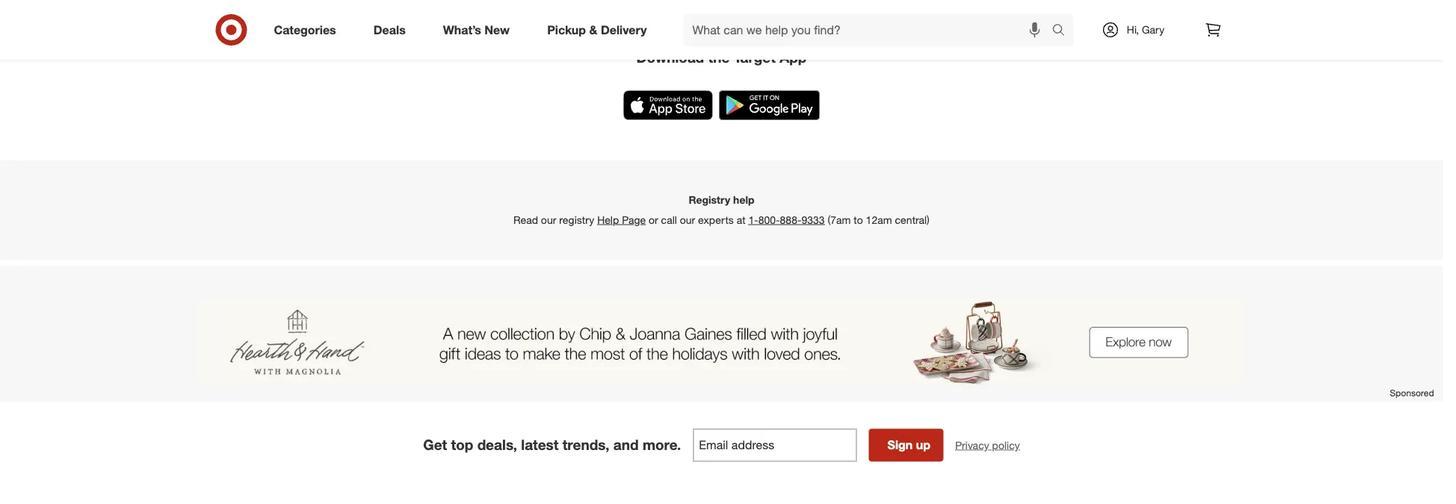 Task type: vqa. For each thing, say whether or not it's contained in the screenshot.
Nintendo 3DS
no



Task type: locate. For each thing, give the bounding box(es) containing it.
our
[[541, 213, 556, 226], [680, 213, 695, 226]]

deals,
[[477, 437, 517, 454]]

&
[[589, 22, 598, 37]]

sponsored
[[1390, 387, 1435, 399]]

None text field
[[693, 429, 857, 462]]

help
[[733, 193, 755, 207]]

1 horizontal spatial our
[[680, 213, 695, 226]]

what's new link
[[430, 13, 529, 46]]

delivery
[[601, 22, 647, 37]]

what's new
[[443, 22, 510, 37]]

0 horizontal spatial our
[[541, 213, 556, 226]]

12am
[[866, 213, 892, 226]]

our right call
[[680, 213, 695, 226]]

888-
[[780, 213, 802, 226]]

experts
[[698, 213, 734, 226]]

get
[[423, 437, 447, 454]]

our right read
[[541, 213, 556, 226]]

latest
[[521, 437, 559, 454]]

central)
[[895, 213, 930, 226]]

what's
[[443, 22, 481, 37]]

download on the app store image
[[624, 90, 713, 120]]

privacy policy link
[[956, 438, 1020, 453]]

registry
[[689, 193, 731, 207]]

hi,
[[1127, 23, 1139, 36]]

privacy
[[956, 439, 990, 452]]

deals link
[[361, 13, 424, 46]]

What can we help you find? suggestions appear below search field
[[684, 13, 1056, 46]]

get it on google play image
[[719, 90, 820, 120]]

trends,
[[563, 437, 610, 454]]

help
[[597, 213, 619, 226]]

categories
[[274, 22, 336, 37]]

download the target app
[[637, 49, 807, 66]]

policy
[[992, 439, 1020, 452]]



Task type: describe. For each thing, give the bounding box(es) containing it.
1 our from the left
[[541, 213, 556, 226]]

registry help read our registry help page or call our experts at 1-800-888-9333 (7am to 12am central)
[[514, 193, 930, 226]]

categories link
[[261, 13, 355, 46]]

new
[[485, 22, 510, 37]]

to
[[854, 213, 863, 226]]

1-
[[749, 213, 759, 226]]

1-800-888-9333 link
[[749, 213, 825, 226]]

search
[[1045, 24, 1081, 39]]

and
[[614, 437, 639, 454]]

page
[[622, 213, 646, 226]]

registry
[[559, 213, 595, 226]]

top
[[451, 437, 474, 454]]

sign up
[[888, 438, 931, 453]]

hi, gary
[[1127, 23, 1165, 36]]

pickup & delivery link
[[535, 13, 666, 46]]

app
[[780, 49, 807, 66]]

sign
[[888, 438, 913, 453]]

pickup
[[547, 22, 586, 37]]

up
[[916, 438, 931, 453]]

deals
[[374, 22, 406, 37]]

(7am
[[828, 213, 851, 226]]

the
[[708, 49, 730, 66]]

read
[[514, 213, 538, 226]]

search button
[[1045, 13, 1081, 49]]

advertisement region
[[9, 299, 1435, 387]]

2 our from the left
[[680, 213, 695, 226]]

sign up button
[[869, 429, 944, 462]]

at
[[737, 213, 746, 226]]

call
[[661, 213, 677, 226]]

privacy policy
[[956, 439, 1020, 452]]

download
[[637, 49, 704, 66]]

or
[[649, 213, 658, 226]]

target
[[734, 49, 776, 66]]

9333
[[802, 213, 825, 226]]

get top deals, latest trends, and more.
[[423, 437, 681, 454]]

800-
[[759, 213, 780, 226]]

gary
[[1142, 23, 1165, 36]]

pickup & delivery
[[547, 22, 647, 37]]

help page link
[[597, 213, 646, 226]]

more.
[[643, 437, 681, 454]]



